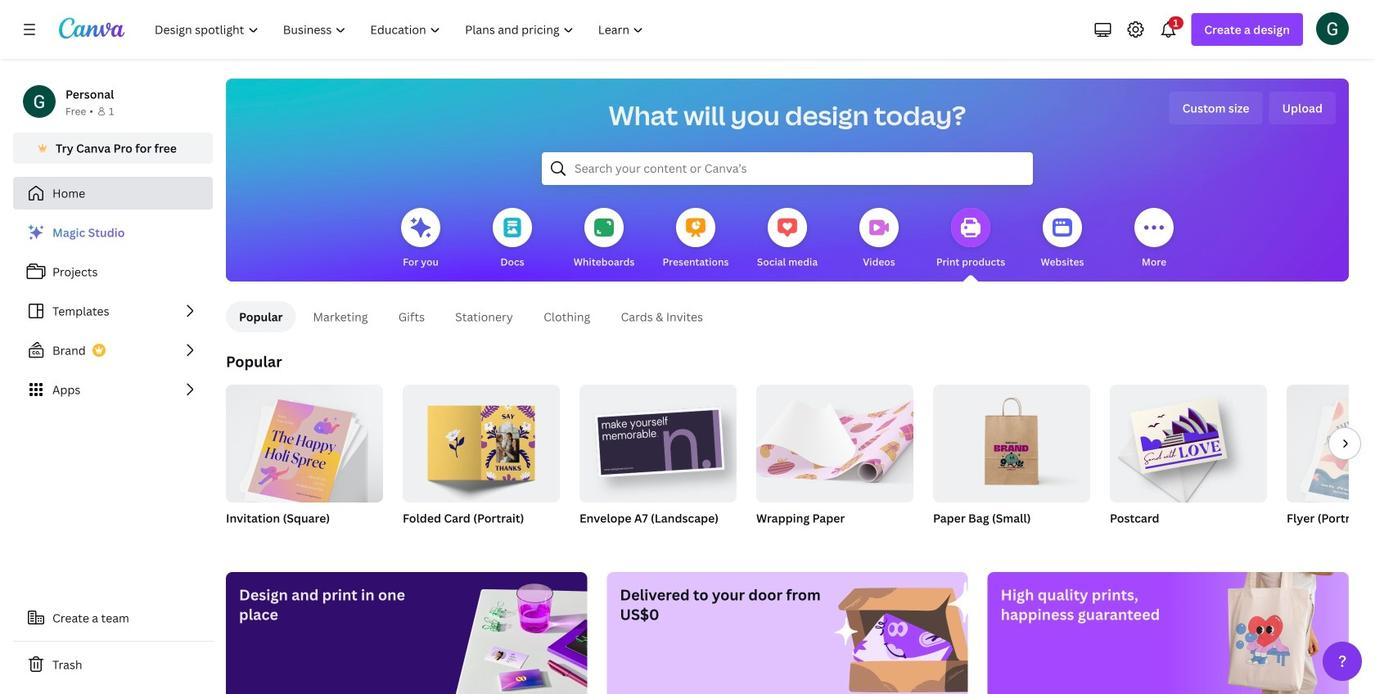 Task type: describe. For each thing, give the bounding box(es) containing it.
top level navigation element
[[144, 13, 658, 46]]

Search search field
[[575, 153, 1000, 184]]



Task type: locate. For each thing, give the bounding box(es) containing it.
group
[[226, 378, 383, 547], [226, 378, 383, 508], [403, 378, 560, 547], [403, 378, 560, 503], [580, 378, 737, 547], [580, 378, 737, 503], [756, 378, 914, 547], [756, 378, 914, 503], [933, 385, 1090, 547], [933, 385, 1090, 503], [1110, 385, 1267, 547], [1287, 385, 1375, 547]]

greg robinson image
[[1316, 12, 1349, 45]]

None search field
[[542, 152, 1033, 185]]

list
[[13, 216, 213, 406]]



Task type: vqa. For each thing, say whether or not it's contained in the screenshot.
4th OPTION from the bottom of the Units: cm list box on the right top of page
no



